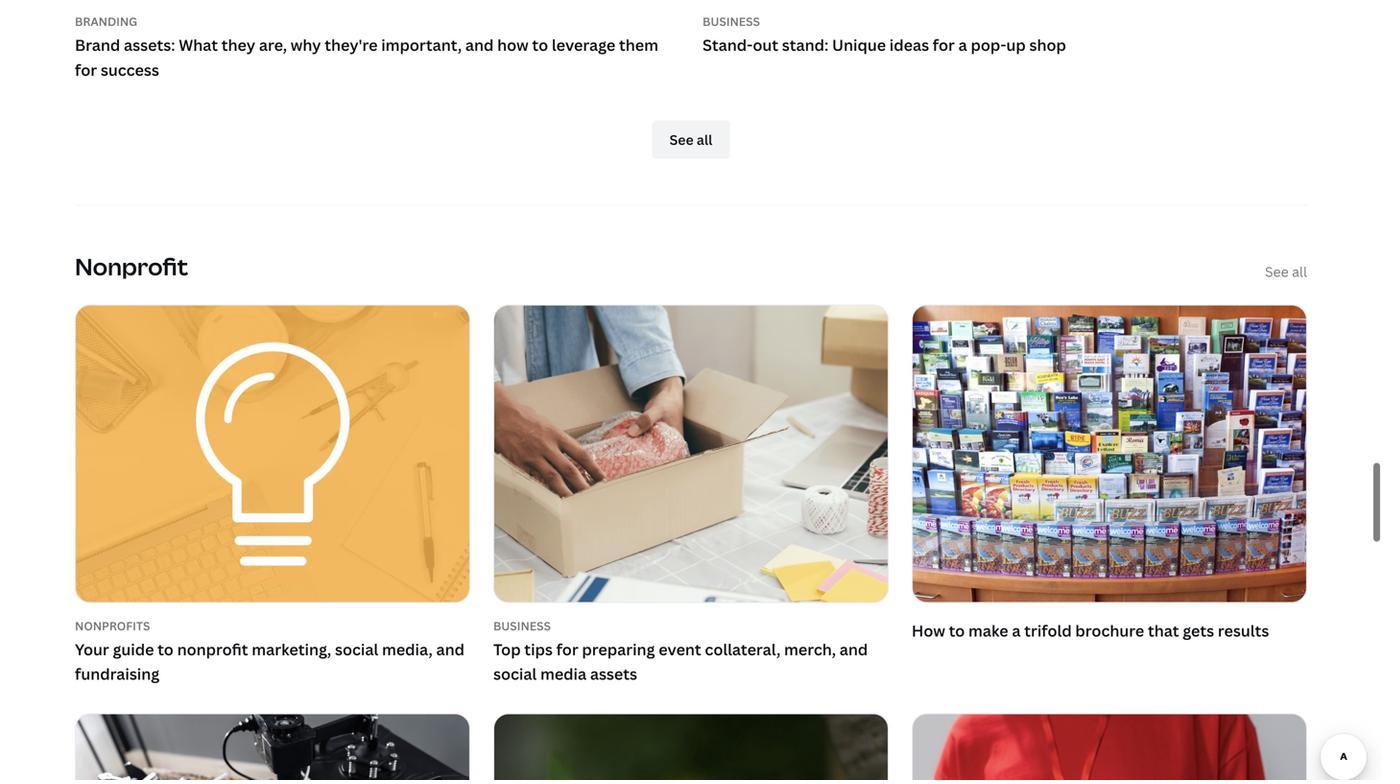 Task type: describe. For each thing, give the bounding box(es) containing it.
1 vertical spatial a
[[1013, 621, 1021, 641]]

social inside nonprofits your guide to nonprofit marketing, social media, and fundraising
[[335, 640, 379, 660]]

branding
[[75, 14, 137, 29]]

top
[[494, 640, 521, 660]]

marketing,
[[252, 640, 332, 660]]

gets
[[1183, 621, 1215, 641]]

branding brand assets: what they are, why they're important, and how to leverage them for success
[[75, 14, 659, 80]]

results
[[1219, 621, 1270, 641]]

important,
[[381, 35, 462, 55]]

your guide to nonprofit marketing, social media, and fundraising link
[[75, 638, 471, 687]]

business for top
[[494, 618, 551, 634]]

2 horizontal spatial to
[[949, 621, 965, 641]]

out
[[753, 35, 779, 55]]

top tips for preparing event collateral, merch, and social media assets link
[[494, 638, 889, 687]]

brand assets: what they are, why they're important, and how to leverage them for success link
[[75, 33, 680, 82]]

see all
[[1266, 263, 1308, 281]]

shop
[[1030, 35, 1067, 55]]

assets
[[590, 664, 638, 685]]

fundraising
[[75, 664, 160, 685]]

untitleddesign14 image
[[495, 306, 888, 603]]

merch,
[[785, 640, 837, 660]]

stand-
[[703, 35, 753, 55]]

collateral,
[[705, 640, 781, 660]]

nonprofits your guide to nonprofit marketing, social media, and fundraising
[[75, 618, 465, 685]]

nonprofits
[[75, 618, 150, 634]]

are,
[[259, 35, 287, 55]]

for inside business top tips for preparing event collateral, merch, and social media assets
[[557, 640, 579, 660]]

why
[[291, 35, 321, 55]]

brand
[[75, 35, 120, 55]]

that
[[1149, 621, 1180, 641]]

media
[[541, 664, 587, 685]]

nonprofit
[[177, 640, 248, 660]]

see
[[1266, 263, 1289, 281]]

make
[[969, 621, 1009, 641]]

pop-
[[971, 35, 1007, 55]]

leverage
[[552, 35, 616, 55]]

nonprofits link
[[75, 618, 471, 634]]

ideas
[[890, 35, 930, 55]]

how
[[498, 35, 529, 55]]

guide
[[113, 640, 154, 660]]

how
[[912, 621, 946, 641]]

unique
[[833, 35, 886, 55]]

preparing
[[582, 640, 655, 660]]

they're
[[325, 35, 378, 55]]



Task type: vqa. For each thing, say whether or not it's contained in the screenshot.
'image upscaler'
no



Task type: locate. For each thing, give the bounding box(es) containing it.
business link up event
[[494, 618, 889, 634]]

1 vertical spatial business
[[494, 618, 551, 634]]

1 vertical spatial for
[[75, 59, 97, 80]]

success
[[101, 59, 159, 80]]

and right the media,
[[436, 640, 465, 660]]

business top tips for preparing event collateral, merch, and social media assets
[[494, 618, 868, 685]]

to right how at the left top of page
[[532, 35, 548, 55]]

a left 'pop-'
[[959, 35, 968, 55]]

stand-out stand: unique ideas for a pop-up shop link
[[703, 33, 1308, 57]]

a
[[959, 35, 968, 55], [1013, 621, 1021, 641]]

business stand-out stand: unique ideas for a pop-up shop
[[703, 14, 1067, 55]]

and inside branding brand assets: what they are, why they're important, and how to leverage them for success
[[466, 35, 494, 55]]

1 vertical spatial business link
[[494, 618, 889, 634]]

1 vertical spatial social
[[494, 664, 537, 685]]

stand:
[[782, 35, 829, 55]]

business up stand-
[[703, 14, 760, 29]]

your
[[75, 640, 109, 660]]

a inside business stand-out stand: unique ideas for a pop-up shop
[[959, 35, 968, 55]]

for right ideas
[[933, 35, 955, 55]]

1 horizontal spatial business
[[703, 14, 760, 29]]

and for top tips for preparing event collateral, merch, and social media assets
[[840, 640, 868, 660]]

for down brand
[[75, 59, 97, 80]]

for inside business stand-out stand: unique ideas for a pop-up shop
[[933, 35, 955, 55]]

see all link
[[1266, 262, 1308, 282]]

business link
[[703, 14, 1308, 29], [494, 618, 889, 634]]

1 horizontal spatial to
[[532, 35, 548, 55]]

brochure
[[1076, 621, 1145, 641]]

to
[[532, 35, 548, 55], [949, 621, 965, 641], [158, 640, 174, 660]]

0 horizontal spatial to
[[158, 640, 174, 660]]

what
[[179, 35, 218, 55]]

tips
[[525, 640, 553, 660]]

2 horizontal spatial for
[[933, 35, 955, 55]]

0 vertical spatial social
[[335, 640, 379, 660]]

social left the media,
[[335, 640, 379, 660]]

1 horizontal spatial for
[[557, 640, 579, 660]]

business up top
[[494, 618, 551, 634]]

to inside branding brand assets: what they are, why they're important, and how to leverage them for success
[[532, 35, 548, 55]]

social inside business top tips for preparing event collateral, merch, and social media assets
[[494, 664, 537, 685]]

and
[[466, 35, 494, 55], [436, 640, 465, 660], [840, 640, 868, 660]]

0 vertical spatial business
[[703, 14, 760, 29]]

how to make a trifold brochure that gets results
[[912, 621, 1270, 641]]

business link for stand-out stand: unique ideas for a pop-up shop
[[703, 14, 1308, 29]]

business for stand-
[[703, 14, 760, 29]]

pexels thới nam cao 10806198 image
[[495, 715, 888, 781]]

them
[[619, 35, 659, 55]]

all
[[1293, 263, 1308, 281]]

1 horizontal spatial a
[[1013, 621, 1021, 641]]

up
[[1007, 35, 1026, 55]]

assets:
[[124, 35, 175, 55]]

and inside business top tips for preparing event collateral, merch, and social media assets
[[840, 640, 868, 660]]

event
[[659, 640, 702, 660]]

a right make
[[1013, 621, 1021, 641]]

how to make a trifold brochure that gets results link
[[912, 305, 1308, 647]]

to right guide
[[158, 640, 174, 660]]

0 horizontal spatial a
[[959, 35, 968, 55]]

branding link
[[75, 14, 680, 29]]

trifold
[[1025, 621, 1072, 641]]

0 vertical spatial business link
[[703, 14, 1308, 29]]

to inside nonprofits your guide to nonprofit marketing, social media, and fundraising
[[158, 640, 174, 660]]

they
[[222, 35, 256, 55]]

media,
[[382, 640, 433, 660]]

and for your guide to nonprofit marketing, social media, and fundraising
[[436, 640, 465, 660]]

and left how at the left top of page
[[466, 35, 494, 55]]

business inside business stand-out stand: unique ideas for a pop-up shop
[[703, 14, 760, 29]]

0 vertical spatial a
[[959, 35, 968, 55]]

for
[[933, 35, 955, 55], [75, 59, 97, 80], [557, 640, 579, 660]]

to right how
[[949, 621, 965, 641]]

social
[[335, 640, 379, 660], [494, 664, 537, 685]]

0 horizontal spatial social
[[335, 640, 379, 660]]

0 horizontal spatial for
[[75, 59, 97, 80]]

business
[[703, 14, 760, 29], [494, 618, 551, 634]]

2 vertical spatial for
[[557, 640, 579, 660]]

social down top
[[494, 664, 537, 685]]

for up media
[[557, 640, 579, 660]]

nonprofit
[[75, 251, 188, 282]]

and inside nonprofits your guide to nonprofit marketing, social media, and fundraising
[[436, 640, 465, 660]]

business link up stand-out stand: unique ideas for a pop-up shop link
[[703, 14, 1308, 29]]

0 vertical spatial for
[[933, 35, 955, 55]]

1 horizontal spatial social
[[494, 664, 537, 685]]

for inside branding brand assets: what they are, why they're important, and how to leverage them for success
[[75, 59, 97, 80]]

business link for top tips for preparing event collateral, merch, and social media assets
[[494, 618, 889, 634]]

0 horizontal spatial business
[[494, 618, 551, 634]]

business inside business top tips for preparing event collateral, merch, and social media assets
[[494, 618, 551, 634]]

and right merch,
[[840, 640, 868, 660]]



